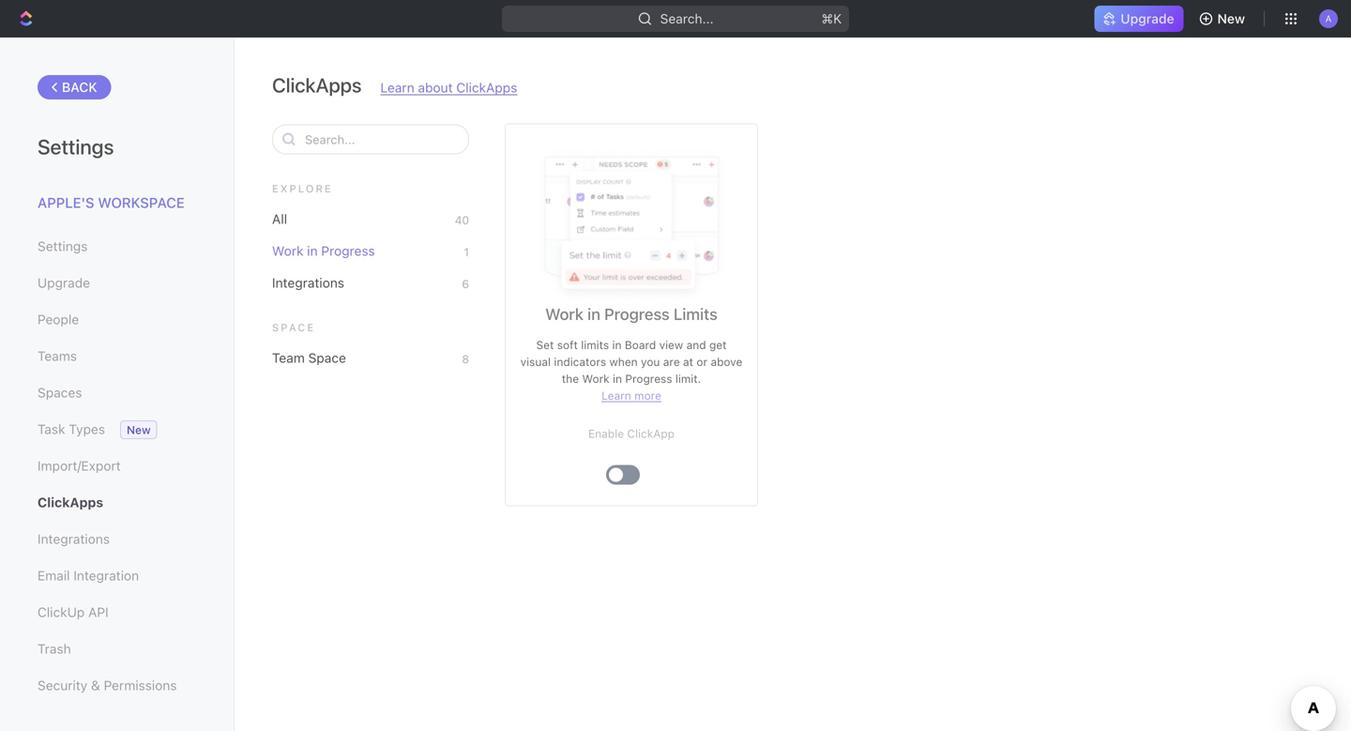Task type: describe. For each thing, give the bounding box(es) containing it.
work in progress
[[272, 243, 375, 259]]

and
[[687, 338, 706, 352]]

people
[[38, 312, 79, 327]]

settings link
[[38, 230, 196, 262]]

enable clickapp
[[589, 427, 675, 440]]

clickup api link
[[38, 596, 196, 628]]

people link
[[38, 304, 196, 336]]

indicators
[[554, 355, 606, 368]]

workspace
[[98, 194, 185, 211]]

settings element
[[0, 38, 235, 731]]

learn more link
[[602, 389, 662, 402]]

import/export
[[38, 458, 121, 474]]

view
[[659, 338, 684, 352]]

set
[[536, 338, 554, 352]]

apple's workspace
[[38, 194, 185, 211]]

2 settings from the top
[[38, 238, 88, 254]]

new inside new button
[[1218, 11, 1246, 26]]

Search... text field
[[305, 125, 459, 153]]

0 vertical spatial space
[[272, 321, 315, 334]]

api
[[88, 604, 109, 620]]

clickapps link
[[38, 487, 196, 519]]

team
[[272, 350, 305, 366]]

new inside settings element
[[127, 423, 151, 436]]

security & permissions link
[[38, 670, 196, 702]]

security & permissions
[[38, 678, 177, 693]]

work inside the set soft limits in board view and get visual indicators when you are at or above the work in progress limit. learn more
[[582, 372, 610, 385]]

integrations inside the integrations "link"
[[38, 531, 110, 547]]

you
[[641, 355, 660, 368]]

upgrade inside settings element
[[38, 275, 90, 291]]

integrations link
[[38, 523, 196, 555]]

email integration link
[[38, 560, 196, 592]]

work in progress limits
[[546, 305, 718, 323]]

a
[[1326, 13, 1332, 24]]

trash link
[[38, 633, 196, 665]]

are
[[663, 355, 680, 368]]

2 horizontal spatial clickapps
[[457, 80, 517, 95]]

back link
[[38, 75, 111, 99]]

progress for work in progress
[[321, 243, 375, 259]]

learn inside the set soft limits in board view and get visual indicators when you are at or above the work in progress limit. learn more
[[602, 389, 631, 402]]

at
[[683, 355, 694, 368]]

enable
[[589, 427, 624, 440]]

in down explore in the left top of the page
[[307, 243, 318, 259]]

all
[[272, 211, 287, 227]]

about
[[418, 80, 453, 95]]

1 settings from the top
[[38, 134, 114, 159]]

learn about clickapps link
[[381, 80, 517, 95]]

in up when
[[612, 338, 622, 352]]

40
[[455, 214, 469, 227]]

clickapps inside settings element
[[38, 495, 103, 510]]

team space
[[272, 350, 346, 366]]

6
[[462, 277, 469, 291]]

spaces
[[38, 385, 82, 400]]

more
[[635, 389, 662, 402]]



Task type: locate. For each thing, give the bounding box(es) containing it.
0 horizontal spatial clickapps
[[38, 495, 103, 510]]

task
[[38, 421, 65, 437]]

types
[[69, 421, 105, 437]]

work down all
[[272, 243, 304, 259]]

in up limits
[[588, 305, 601, 323]]

0 vertical spatial upgrade
[[1121, 11, 1175, 26]]

the
[[562, 372, 579, 385]]

1
[[464, 245, 469, 259]]

1 vertical spatial settings
[[38, 238, 88, 254]]

0 vertical spatial integrations
[[272, 275, 344, 291]]

1 vertical spatial learn
[[602, 389, 631, 402]]

email integration
[[38, 568, 139, 583]]

spaces link
[[38, 377, 196, 409]]

a button
[[1314, 4, 1344, 34]]

2 vertical spatial work
[[582, 372, 610, 385]]

progress
[[321, 243, 375, 259], [605, 305, 670, 323], [625, 372, 673, 385]]

when
[[610, 355, 638, 368]]

board
[[625, 338, 656, 352]]

clickapp
[[627, 427, 675, 440]]

clickapps
[[272, 73, 362, 97], [457, 80, 517, 95], [38, 495, 103, 510]]

upgrade up people
[[38, 275, 90, 291]]

or
[[697, 355, 708, 368]]

limit.
[[676, 372, 701, 385]]

0 horizontal spatial new
[[127, 423, 151, 436]]

progress inside the set soft limits in board view and get visual indicators when you are at or above the work in progress limit. learn more
[[625, 372, 673, 385]]

permissions
[[104, 678, 177, 693]]

visual
[[521, 355, 551, 368]]

1 horizontal spatial new
[[1218, 11, 1246, 26]]

0 horizontal spatial integrations
[[38, 531, 110, 547]]

clickapps right about
[[457, 80, 517, 95]]

set soft limits in board view and get visual indicators when you are at or above the work in progress limit. learn more
[[521, 338, 743, 402]]

explore
[[272, 183, 333, 195]]

learn about clickapps
[[381, 80, 517, 95]]

1 vertical spatial work
[[546, 305, 584, 323]]

integrations down work in progress
[[272, 275, 344, 291]]

upgrade link
[[1095, 6, 1184, 32], [38, 267, 196, 299]]

security
[[38, 678, 87, 693]]

settings down apple's at the left top
[[38, 238, 88, 254]]

upgrade link left new button
[[1095, 6, 1184, 32]]

back
[[62, 79, 97, 95]]

0 vertical spatial progress
[[321, 243, 375, 259]]

new button
[[1192, 4, 1257, 34]]

0 horizontal spatial upgrade
[[38, 275, 90, 291]]

trash
[[38, 641, 71, 657]]

teams
[[38, 348, 77, 364]]

0 vertical spatial settings
[[38, 134, 114, 159]]

settings up apple's at the left top
[[38, 134, 114, 159]]

clickup
[[38, 604, 85, 620]]

0 vertical spatial work
[[272, 243, 304, 259]]

limits
[[674, 305, 718, 323]]

8
[[462, 352, 469, 366]]

work
[[272, 243, 304, 259], [546, 305, 584, 323], [582, 372, 610, 385]]

get
[[710, 338, 727, 352]]

1 vertical spatial upgrade link
[[38, 267, 196, 299]]

learn
[[381, 80, 415, 95], [602, 389, 631, 402]]

learn left about
[[381, 80, 415, 95]]

work for work in progress
[[272, 243, 304, 259]]

clickapps down import/export
[[38, 495, 103, 510]]

soft
[[557, 338, 578, 352]]

learn left more
[[602, 389, 631, 402]]

1 vertical spatial new
[[127, 423, 151, 436]]

progress up more
[[625, 372, 673, 385]]

new
[[1218, 11, 1246, 26], [127, 423, 151, 436]]

work up soft
[[546, 305, 584, 323]]

space right team at the left
[[308, 350, 346, 366]]

in
[[307, 243, 318, 259], [588, 305, 601, 323], [612, 338, 622, 352], [613, 372, 622, 385]]

progress up board
[[605, 305, 670, 323]]

0 vertical spatial learn
[[381, 80, 415, 95]]

1 vertical spatial integrations
[[38, 531, 110, 547]]

limits
[[581, 338, 609, 352]]

0 vertical spatial new
[[1218, 11, 1246, 26]]

progress for work in progress limits
[[605, 305, 670, 323]]

clickapps up search... text field
[[272, 73, 362, 97]]

0 horizontal spatial upgrade link
[[38, 267, 196, 299]]

work for work in progress limits
[[546, 305, 584, 323]]

integrations
[[272, 275, 344, 291], [38, 531, 110, 547]]

import/export link
[[38, 450, 196, 482]]

⌘k
[[822, 11, 842, 26]]

1 vertical spatial upgrade
[[38, 275, 90, 291]]

apple's
[[38, 194, 94, 211]]

above
[[711, 355, 743, 368]]

1 horizontal spatial clickapps
[[272, 73, 362, 97]]

1 vertical spatial space
[[308, 350, 346, 366]]

0 horizontal spatial learn
[[381, 80, 415, 95]]

1 horizontal spatial integrations
[[272, 275, 344, 291]]

settings
[[38, 134, 114, 159], [38, 238, 88, 254]]

1 horizontal spatial upgrade
[[1121, 11, 1175, 26]]

progress down explore in the left top of the page
[[321, 243, 375, 259]]

upgrade
[[1121, 11, 1175, 26], [38, 275, 90, 291]]

integration
[[73, 568, 139, 583]]

integrations up email integration
[[38, 531, 110, 547]]

teams link
[[38, 340, 196, 372]]

1 horizontal spatial learn
[[602, 389, 631, 402]]

upgrade left new button
[[1121, 11, 1175, 26]]

task types
[[38, 421, 105, 437]]

search...
[[660, 11, 714, 26]]

&
[[91, 678, 100, 693]]

work down indicators
[[582, 372, 610, 385]]

space up team at the left
[[272, 321, 315, 334]]

upgrade link down settings link
[[38, 267, 196, 299]]

2 vertical spatial progress
[[625, 372, 673, 385]]

1 horizontal spatial upgrade link
[[1095, 6, 1184, 32]]

space
[[272, 321, 315, 334], [308, 350, 346, 366]]

email
[[38, 568, 70, 583]]

0 vertical spatial upgrade link
[[1095, 6, 1184, 32]]

in down when
[[613, 372, 622, 385]]

clickup api
[[38, 604, 109, 620]]

1 vertical spatial progress
[[605, 305, 670, 323]]



Task type: vqa. For each thing, say whether or not it's contained in the screenshot.
leftmost Upgrade link
yes



